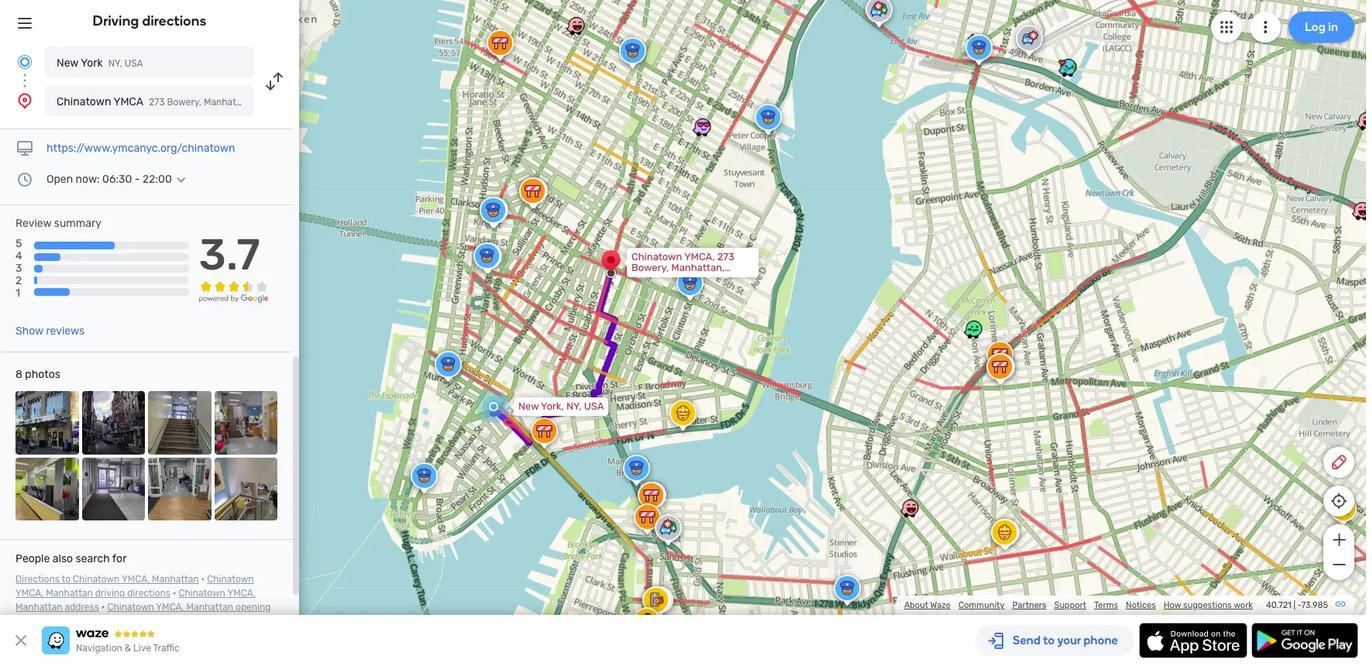 Task type: locate. For each thing, give the bounding box(es) containing it.
new
[[57, 57, 78, 70], [519, 401, 539, 412]]

manhattan inside the chinatown ymca, manhattan address
[[15, 602, 62, 613]]

computer image
[[15, 139, 34, 158]]

chinatown inside chinatown ymca, manhattan driving directions
[[207, 574, 254, 585]]

0 vertical spatial manhattan,
[[204, 97, 253, 108]]

chinatown inside chinatown ymca, 273 bowery, manhattan, united states
[[632, 251, 682, 263]]

- left "22:00" at top left
[[135, 173, 140, 186]]

273
[[149, 97, 165, 108], [717, 251, 735, 263]]

chinatown inside chinatown ymca, manhattan opening hours
[[107, 602, 154, 613]]

1 horizontal spatial -
[[1298, 601, 1302, 611]]

manhattan left opening
[[186, 602, 233, 613]]

directions
[[15, 574, 60, 585]]

partners link
[[1012, 601, 1047, 611]]

1 vertical spatial new
[[519, 401, 539, 412]]

states inside chinatown ymca, 273 bowery, manhattan, united states
[[665, 273, 696, 285]]

open now: 06:30 - 22:00 button
[[46, 173, 190, 186]]

3
[[15, 262, 22, 275]]

manhattan, inside chinatown ymca, 273 bowery, manhattan, united states
[[671, 262, 725, 274]]

bowery, inside chinatown ymca 273 bowery, manhattan, united states
[[167, 97, 201, 108]]

273 inside chinatown ymca 273 bowery, manhattan, united states
[[149, 97, 165, 108]]

hours
[[15, 616, 40, 627]]

2
[[15, 275, 22, 288]]

suggestions
[[1183, 601, 1232, 611]]

work
[[1234, 601, 1253, 611]]

ymca, for hours
[[156, 602, 184, 613]]

summary
[[54, 217, 102, 230]]

0 horizontal spatial united
[[255, 97, 284, 108]]

united inside chinatown ymca, 273 bowery, manhattan, united states
[[632, 273, 663, 285]]

&
[[125, 643, 131, 654]]

photos
[[25, 368, 60, 381]]

ny, right york,
[[566, 401, 582, 412]]

0 vertical spatial 273
[[149, 97, 165, 108]]

1 horizontal spatial states
[[665, 273, 696, 285]]

0 horizontal spatial ny,
[[108, 58, 122, 69]]

directions
[[142, 12, 206, 29], [127, 588, 170, 599]]

1 horizontal spatial 273
[[717, 251, 735, 263]]

0 horizontal spatial manhattan,
[[204, 97, 253, 108]]

ymca, inside chinatown ymca, manhattan driving directions
[[15, 588, 44, 599]]

8
[[15, 368, 22, 381]]

chinatown for chinatown ymca, manhattan address
[[179, 588, 225, 599]]

new left york
[[57, 57, 78, 70]]

united inside chinatown ymca 273 bowery, manhattan, united states
[[255, 97, 284, 108]]

1 horizontal spatial manhattan,
[[671, 262, 725, 274]]

usa inside new york ny, usa
[[125, 58, 143, 69]]

to
[[62, 574, 71, 585]]

1 vertical spatial states
[[665, 273, 696, 285]]

1 horizontal spatial ny,
[[566, 401, 582, 412]]

0 horizontal spatial states
[[286, 97, 314, 108]]

0 vertical spatial -
[[135, 173, 140, 186]]

ymca, for directions
[[15, 588, 44, 599]]

0 vertical spatial united
[[255, 97, 284, 108]]

directions to chinatown ymca, manhattan link
[[15, 574, 199, 585]]

chinatown ymca, manhattan driving directions
[[15, 574, 254, 599]]

ymca, inside chinatown ymca, 273 bowery, manhattan, united states
[[684, 251, 715, 263]]

0 vertical spatial states
[[286, 97, 314, 108]]

1 horizontal spatial bowery,
[[632, 262, 669, 274]]

https://www.ymcanyc.org/chinatown
[[46, 142, 235, 155]]

0 horizontal spatial usa
[[125, 58, 143, 69]]

usa up ymca
[[125, 58, 143, 69]]

usa for york
[[125, 58, 143, 69]]

3.7
[[199, 229, 260, 281]]

73.985
[[1302, 601, 1328, 611]]

1 vertical spatial manhattan,
[[671, 262, 725, 274]]

1 vertical spatial ny,
[[566, 401, 582, 412]]

review summary
[[15, 217, 102, 230]]

bowery, inside chinatown ymca, 273 bowery, manhattan, united states
[[632, 262, 669, 274]]

states for ymca,
[[665, 273, 696, 285]]

chevron down image
[[172, 174, 190, 186]]

0 horizontal spatial new
[[57, 57, 78, 70]]

people
[[15, 553, 50, 566]]

40.721 | -73.985
[[1266, 601, 1328, 611]]

chinatown ymca, 273 bowery, manhattan, united states
[[632, 251, 735, 285]]

new left york,
[[519, 401, 539, 412]]

people also search for
[[15, 553, 127, 566]]

0 vertical spatial usa
[[125, 58, 143, 69]]

1 vertical spatial directions
[[127, 588, 170, 599]]

show
[[15, 325, 43, 338]]

0 horizontal spatial bowery,
[[167, 97, 201, 108]]

directions to chinatown ymca, manhattan
[[15, 574, 199, 585]]

1 horizontal spatial usa
[[584, 401, 604, 412]]

manhattan, inside chinatown ymca 273 bowery, manhattan, united states
[[204, 97, 253, 108]]

review
[[15, 217, 51, 230]]

how
[[1164, 601, 1181, 611]]

1 vertical spatial -
[[1298, 601, 1302, 611]]

0 horizontal spatial 273
[[149, 97, 165, 108]]

open now: 06:30 - 22:00
[[46, 173, 172, 186]]

manhattan,
[[204, 97, 253, 108], [671, 262, 725, 274]]

273 for ymca
[[149, 97, 165, 108]]

0 vertical spatial bowery,
[[167, 97, 201, 108]]

1 horizontal spatial new
[[519, 401, 539, 412]]

1 vertical spatial bowery,
[[632, 262, 669, 274]]

bowery,
[[167, 97, 201, 108], [632, 262, 669, 274]]

1 vertical spatial 273
[[717, 251, 735, 263]]

- right the |
[[1298, 601, 1302, 611]]

1
[[15, 287, 20, 300]]

community
[[959, 601, 1005, 611]]

states for ymca
[[286, 97, 314, 108]]

directions right 'driving' at the top of page
[[142, 12, 206, 29]]

chinatown inside the chinatown ymca, manhattan address
[[179, 588, 225, 599]]

0 vertical spatial new
[[57, 57, 78, 70]]

manhattan inside chinatown ymca, manhattan opening hours
[[186, 602, 233, 613]]

273 inside chinatown ymca, 273 bowery, manhattan, united states
[[717, 251, 735, 263]]

ny, right york
[[108, 58, 122, 69]]

image 3 of chinatown ymca, manhattan image
[[148, 391, 211, 455]]

chinatown for chinatown ymca, manhattan opening hours
[[107, 602, 154, 613]]

0 vertical spatial ny,
[[108, 58, 122, 69]]

manhattan inside chinatown ymca, manhattan driving directions
[[46, 588, 93, 599]]

chinatown
[[57, 95, 111, 108], [632, 251, 682, 263], [73, 574, 120, 585], [207, 574, 254, 585], [179, 588, 225, 599], [107, 602, 154, 613]]

driving
[[95, 588, 125, 599]]

driving directions
[[93, 12, 206, 29]]

navigation
[[76, 643, 122, 654]]

ymca,
[[684, 251, 715, 263], [122, 574, 150, 585], [15, 588, 44, 599], [227, 588, 255, 599], [156, 602, 184, 613]]

image 6 of chinatown ymca, manhattan image
[[82, 458, 145, 521]]

states inside chinatown ymca 273 bowery, manhattan, united states
[[286, 97, 314, 108]]

usa right york,
[[584, 401, 604, 412]]

manhattan down to
[[46, 588, 93, 599]]

states
[[286, 97, 314, 108], [665, 273, 696, 285]]

current location image
[[15, 53, 34, 71]]

-
[[135, 173, 140, 186], [1298, 601, 1302, 611]]

image 1 of chinatown ymca, manhattan image
[[15, 391, 79, 455]]

manhattan up the hours
[[15, 602, 62, 613]]

open
[[46, 173, 73, 186]]

for
[[112, 553, 127, 566]]

chinatown for chinatown ymca, 273 bowery, manhattan, united states
[[632, 251, 682, 263]]

terms link
[[1094, 601, 1118, 611]]

1 vertical spatial usa
[[584, 401, 604, 412]]

1 vertical spatial united
[[632, 273, 663, 285]]

about waze link
[[904, 601, 951, 611]]

directions up chinatown ymca, manhattan opening hours
[[127, 588, 170, 599]]

ny, inside new york ny, usa
[[108, 58, 122, 69]]

ymca, inside chinatown ymca, manhattan opening hours
[[156, 602, 184, 613]]

manhattan
[[152, 574, 199, 585], [46, 588, 93, 599], [15, 602, 62, 613], [186, 602, 233, 613]]

united
[[255, 97, 284, 108], [632, 273, 663, 285]]

new for york,
[[519, 401, 539, 412]]

273 for ymca,
[[717, 251, 735, 263]]

how suggestions work link
[[1164, 601, 1253, 611]]

manhattan for chinatown ymca, manhattan address
[[15, 602, 62, 613]]

usa
[[125, 58, 143, 69], [584, 401, 604, 412]]

chinatown ymca, manhattan driving directions link
[[15, 574, 254, 599]]

clock image
[[15, 170, 34, 189]]

1 horizontal spatial united
[[632, 273, 663, 285]]

ny,
[[108, 58, 122, 69], [566, 401, 582, 412]]



Task type: vqa. For each thing, say whether or not it's contained in the screenshot.
the top CA,
no



Task type: describe. For each thing, give the bounding box(es) containing it.
chinatown for chinatown ymca, manhattan driving directions
[[207, 574, 254, 585]]

navigation & live traffic
[[76, 643, 179, 654]]

8 photos
[[15, 368, 60, 381]]

22:00
[[143, 173, 172, 186]]

show reviews
[[15, 325, 85, 338]]

support link
[[1054, 601, 1087, 611]]

community link
[[959, 601, 1005, 611]]

06:30
[[102, 173, 132, 186]]

40.721
[[1266, 601, 1292, 611]]

5 4 3 2 1
[[15, 237, 22, 300]]

ny, for york,
[[566, 401, 582, 412]]

ny, for york
[[108, 58, 122, 69]]

location image
[[15, 91, 34, 110]]

chinatown ymca, manhattan address
[[15, 588, 255, 613]]

0 vertical spatial directions
[[142, 12, 206, 29]]

manhattan, for ymca,
[[671, 262, 725, 274]]

united for ymca,
[[632, 273, 663, 285]]

bowery, for ymca
[[167, 97, 201, 108]]

new york, ny, usa
[[519, 401, 604, 412]]

notices
[[1126, 601, 1156, 611]]

terms
[[1094, 601, 1118, 611]]

pencil image
[[1330, 453, 1348, 472]]

directions inside chinatown ymca, manhattan driving directions
[[127, 588, 170, 599]]

ymca, for manhattan,
[[684, 251, 715, 263]]

york,
[[541, 401, 564, 412]]

5
[[15, 237, 22, 250]]

now:
[[76, 173, 100, 186]]

opening
[[236, 602, 271, 613]]

support
[[1054, 601, 1087, 611]]

york
[[81, 57, 103, 70]]

image 2 of chinatown ymca, manhattan image
[[82, 391, 145, 455]]

chinatown ymca, manhattan opening hours
[[15, 602, 271, 627]]

united for ymca
[[255, 97, 284, 108]]

chinatown ymca, manhattan opening hours link
[[15, 602, 271, 627]]

0 horizontal spatial -
[[135, 173, 140, 186]]

manhattan for chinatown ymca, manhattan opening hours
[[186, 602, 233, 613]]

live
[[133, 643, 151, 654]]

link image
[[1335, 598, 1347, 611]]

search
[[76, 553, 110, 566]]

about
[[904, 601, 929, 611]]

x image
[[12, 632, 30, 650]]

zoom in image
[[1329, 531, 1349, 549]]

address
[[65, 602, 99, 613]]

chinatown ymca 273 bowery, manhattan, united states
[[57, 95, 314, 108]]

manhattan for chinatown ymca, manhattan driving directions
[[46, 588, 93, 599]]

reviews
[[46, 325, 85, 338]]

4
[[15, 250, 22, 263]]

about waze community partners support terms notices how suggestions work
[[904, 601, 1253, 611]]

image 8 of chinatown ymca, manhattan image
[[214, 458, 277, 521]]

image 5 of chinatown ymca, manhattan image
[[15, 458, 79, 521]]

notices link
[[1126, 601, 1156, 611]]

zoom out image
[[1329, 556, 1349, 574]]

partners
[[1012, 601, 1047, 611]]

manhattan up chinatown ymca, manhattan address link at the bottom left of the page
[[152, 574, 199, 585]]

also
[[53, 553, 73, 566]]

usa for york,
[[584, 401, 604, 412]]

chinatown ymca, manhattan address link
[[15, 588, 255, 613]]

|
[[1294, 601, 1296, 611]]

ymca
[[113, 95, 144, 108]]

traffic
[[153, 643, 179, 654]]

bowery, for ymca,
[[632, 262, 669, 274]]

chinatown for chinatown ymca 273 bowery, manhattan, united states
[[57, 95, 111, 108]]

image 4 of chinatown ymca, manhattan image
[[214, 391, 277, 455]]

driving
[[93, 12, 139, 29]]

https://www.ymcanyc.org/chinatown link
[[46, 142, 235, 155]]

manhattan, for ymca
[[204, 97, 253, 108]]

waze
[[930, 601, 951, 611]]

new for york
[[57, 57, 78, 70]]

ymca, inside the chinatown ymca, manhattan address
[[227, 588, 255, 599]]

new york ny, usa
[[57, 57, 143, 70]]

image 7 of chinatown ymca, manhattan image
[[148, 458, 211, 521]]



